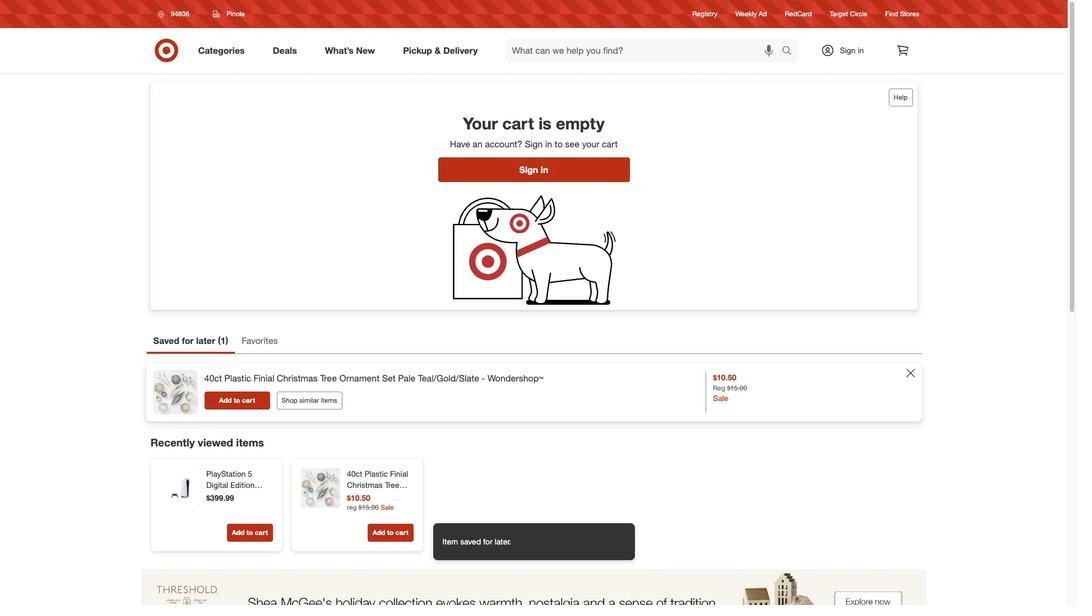 Task type: vqa. For each thing, say whether or not it's contained in the screenshot.
Finial to the left
yes



Task type: describe. For each thing, give the bounding box(es) containing it.
what's
[[325, 45, 354, 56]]

)
[[226, 335, 228, 346]]

new
[[356, 45, 375, 56]]

add inside 40ct plastic finial christmas tree ornament set pale teal/gold/slate - wondershop™ list item
[[219, 396, 232, 405]]

empty
[[556, 113, 605, 133]]

0 vertical spatial for
[[182, 335, 194, 346]]

- inside list item
[[482, 373, 485, 384]]

what's new
[[325, 45, 375, 56]]

find
[[885, 10, 898, 18]]

sign inside 'button'
[[519, 164, 538, 175]]

in inside your cart is empty have an account? sign in to see your cart
[[545, 139, 552, 150]]

playstation
[[206, 469, 245, 479]]

an
[[473, 139, 482, 150]]

item
[[442, 537, 458, 546]]

pickup & delivery
[[403, 45, 478, 56]]

ornament for -
[[347, 492, 382, 501]]

add inside $399.99 add to cart
[[232, 529, 244, 537]]

christmas for 40ct plastic finial christmas tree ornament set - wondershop™
[[347, 480, 382, 490]]

5
[[248, 469, 252, 479]]

to inside $399.99 add to cart
[[246, 529, 253, 537]]

wondershop™ inside 40ct plastic finial christmas tree ornament set pale teal/gold/slate - wondershop™ link
[[488, 373, 543, 384]]

playstation 5 digital edition console
[[206, 469, 254, 501]]

set for -
[[384, 492, 396, 501]]

saved
[[153, 335, 179, 346]]

to inside your cart is empty have an account? sign in to see your cart
[[555, 139, 563, 150]]

find stores link
[[885, 9, 919, 19]]

ad
[[759, 10, 767, 18]]

cart up account? on the top left
[[502, 113, 534, 133]]

ornament for pale
[[339, 373, 380, 384]]

40ct plastic finial christmas tree ornament set pale teal/gold/slate - wondershop™ list item
[[146, 363, 922, 421]]

plastic for 40ct plastic finial christmas tree ornament set pale teal/gold/slate - wondershop™
[[224, 373, 251, 384]]

1 vertical spatial for
[[483, 537, 493, 546]]

shop similar items
[[282, 396, 337, 405]]

viewed
[[198, 436, 233, 449]]

94806
[[171, 10, 189, 18]]

$10.50 reg $15.00 sale
[[347, 493, 394, 511]]

is
[[539, 113, 551, 133]]

$399.99 add to cart
[[206, 493, 268, 537]]

sign in button
[[438, 158, 630, 182]]

pale
[[398, 373, 415, 384]]

stores
[[900, 10, 919, 18]]

saved
[[460, 537, 481, 546]]

add to cart button for playstation 5 digital edition console
[[227, 524, 273, 542]]

0 vertical spatial sign
[[840, 45, 856, 55]]

40ct plastic finial christmas tree ornament set pale teal/gold/slate - wondershop&#8482; image
[[153, 370, 198, 415]]

target
[[830, 10, 848, 18]]

$15.00 for $10.50 reg $15.00 sale
[[727, 384, 747, 392]]

&
[[435, 45, 441, 56]]

what's new link
[[315, 38, 389, 63]]

pickup & delivery link
[[394, 38, 492, 63]]

deals link
[[263, 38, 311, 63]]

1 vertical spatial add to cart
[[372, 529, 408, 537]]

What can we help you find? suggestions appear below search field
[[505, 38, 784, 63]]

recently
[[150, 436, 195, 449]]

add down $10.50 reg $15.00 sale
[[372, 529, 385, 537]]

items for shop similar items
[[321, 396, 337, 405]]

empty cart bullseye image
[[449, 189, 618, 310]]

cart inside 40ct plastic finial christmas tree ornament set pale teal/gold/slate - wondershop™ list item
[[242, 396, 255, 405]]

help button
[[889, 89, 913, 106]]

help
[[894, 93, 908, 101]]

pinole button
[[206, 4, 252, 24]]

playstation 5 digital edition console link
[[206, 469, 270, 501]]

items for recently viewed items
[[236, 436, 264, 449]]

$10.50 reg $15.00 sale
[[713, 373, 747, 403]]

favorites link
[[235, 330, 285, 354]]

40ct for 40ct plastic finial christmas tree ornament set pale teal/gold/slate - wondershop™
[[204, 373, 222, 384]]

shop
[[282, 396, 298, 405]]

reg
[[713, 384, 725, 392]]

$10.50 for $10.50 reg $15.00 sale
[[347, 493, 370, 503]]

circle
[[850, 10, 867, 18]]

your cart is empty have an account? sign in to see your cart
[[450, 113, 618, 150]]

redcard link
[[785, 9, 812, 19]]

$399.99
[[206, 493, 234, 503]]

finial for 40ct plastic finial christmas tree ornament set - wondershop™
[[390, 469, 408, 479]]

40ct for 40ct plastic finial christmas tree ornament set - wondershop™
[[347, 469, 362, 479]]

40ct plastic finial christmas tree ornament set - wondershop™
[[347, 469, 408, 512]]



Task type: locate. For each thing, give the bounding box(es) containing it.
1 horizontal spatial items
[[321, 396, 337, 405]]

target circle
[[830, 10, 867, 18]]

sign in
[[840, 45, 864, 55], [519, 164, 548, 175]]

tree for pale
[[320, 373, 337, 384]]

40ct plastic finial christmas tree ornament set pale teal/gold/slate - wondershop™ link
[[204, 372, 543, 385]]

to inside 40ct plastic finial christmas tree ornament set pale teal/gold/slate - wondershop™ list item
[[234, 396, 240, 405]]

account?
[[485, 139, 522, 150]]

console
[[206, 492, 235, 501]]

in
[[858, 45, 864, 55], [545, 139, 552, 150], [541, 164, 548, 175]]

christmas for 40ct plastic finial christmas tree ornament set pale teal/gold/slate - wondershop™
[[277, 373, 318, 384]]

in down 'circle'
[[858, 45, 864, 55]]

1 vertical spatial set
[[384, 492, 396, 501]]

1 vertical spatial $15.00
[[358, 503, 378, 511]]

for left later
[[182, 335, 194, 346]]

0 horizontal spatial sale
[[380, 503, 394, 511]]

advertisement region
[[142, 569, 926, 605]]

cart left shop
[[242, 396, 255, 405]]

reg
[[347, 503, 356, 511]]

christmas up shop
[[277, 373, 318, 384]]

finial up $10.50 reg $15.00 sale
[[390, 469, 408, 479]]

later.
[[495, 537, 511, 546]]

find stores
[[885, 10, 919, 18]]

1 horizontal spatial sign in
[[840, 45, 864, 55]]

target circle link
[[830, 9, 867, 19]]

40ct inside 40ct plastic finial christmas tree ornament set pale teal/gold/slate - wondershop™ link
[[204, 373, 222, 384]]

add to cart button for 40ct plastic finial christmas tree ornament set - wondershop™
[[367, 524, 413, 542]]

cart right your
[[602, 139, 618, 150]]

40ct plastic finial christmas tree ornament set pale teal/gold/slate - wondershop™
[[204, 373, 543, 384]]

your
[[582, 139, 599, 150]]

items right similar
[[321, 396, 337, 405]]

0 horizontal spatial -
[[398, 492, 401, 501]]

$15.00 inside $10.50 reg $15.00 sale
[[727, 384, 747, 392]]

1 horizontal spatial finial
[[390, 469, 408, 479]]

sign in inside 'button'
[[519, 164, 548, 175]]

christmas inside 40ct plastic finial christmas tree ornament set - wondershop™
[[347, 480, 382, 490]]

0 vertical spatial christmas
[[277, 373, 318, 384]]

sale for $10.50 reg $15.00 sale
[[713, 393, 728, 403]]

plastic for 40ct plastic finial christmas tree ornament set - wondershop™
[[364, 469, 388, 479]]

tree
[[320, 373, 337, 384], [385, 480, 399, 490]]

tree up the 'shop similar items'
[[320, 373, 337, 384]]

tree for -
[[385, 480, 399, 490]]

finial inside list item
[[254, 373, 274, 384]]

2 vertical spatial in
[[541, 164, 548, 175]]

finial down the favorites link
[[254, 373, 274, 384]]

0 horizontal spatial christmas
[[277, 373, 318, 384]]

plastic up $10.50 reg $15.00 sale
[[364, 469, 388, 479]]

2 vertical spatial sign
[[519, 164, 538, 175]]

(
[[218, 335, 221, 346]]

tree inside 40ct plastic finial christmas tree ornament set pale teal/gold/slate - wondershop™ link
[[320, 373, 337, 384]]

weekly
[[735, 10, 757, 18]]

add to cart down $10.50 reg $15.00 sale
[[372, 529, 408, 537]]

0 horizontal spatial plastic
[[224, 373, 251, 384]]

0 horizontal spatial wondershop™
[[347, 503, 395, 512]]

christmas
[[277, 373, 318, 384], [347, 480, 382, 490]]

registry link
[[692, 9, 717, 19]]

0 horizontal spatial add to cart
[[219, 396, 255, 405]]

sign down target circle link
[[840, 45, 856, 55]]

0 vertical spatial sale
[[713, 393, 728, 403]]

search button
[[777, 38, 803, 65]]

weekly ad
[[735, 10, 767, 18]]

sign in down target circle link
[[840, 45, 864, 55]]

in down your cart is empty have an account? sign in to see your cart
[[541, 164, 548, 175]]

$10.50
[[713, 373, 736, 382], [347, 493, 370, 503]]

sign inside your cart is empty have an account? sign in to see your cart
[[525, 139, 543, 150]]

christmas up $10.50 reg $15.00 sale
[[347, 480, 382, 490]]

1 vertical spatial sign in
[[519, 164, 548, 175]]

1 vertical spatial finial
[[390, 469, 408, 479]]

for left later.
[[483, 537, 493, 546]]

sale inside $10.50 reg $15.00 sale
[[713, 393, 728, 403]]

1 vertical spatial ornament
[[347, 492, 382, 501]]

sale down reg
[[713, 393, 728, 403]]

- inside 40ct plastic finial christmas tree ornament set - wondershop™
[[398, 492, 401, 501]]

40ct down ( at the bottom left
[[204, 373, 222, 384]]

- right teal/gold/slate
[[482, 373, 485, 384]]

$10.50 inside $10.50 reg $15.00 sale
[[713, 373, 736, 382]]

similar
[[299, 396, 319, 405]]

plastic inside list item
[[224, 373, 251, 384]]

ornament up reg
[[347, 492, 382, 501]]

1 horizontal spatial wondershop™
[[488, 373, 543, 384]]

recently viewed items
[[150, 436, 264, 449]]

40ct inside 40ct plastic finial christmas tree ornament set - wondershop™
[[347, 469, 362, 479]]

$15.00
[[727, 384, 747, 392], [358, 503, 378, 511]]

wondershop™
[[488, 373, 543, 384], [347, 503, 395, 512]]

sign in link
[[811, 38, 881, 63]]

0 vertical spatial ornament
[[339, 373, 380, 384]]

registry
[[692, 10, 717, 18]]

1 vertical spatial sale
[[380, 503, 394, 511]]

in down is
[[545, 139, 552, 150]]

to up recently viewed items
[[234, 396, 240, 405]]

0 vertical spatial 40ct
[[204, 373, 222, 384]]

1 vertical spatial sign
[[525, 139, 543, 150]]

plastic down )
[[224, 373, 251, 384]]

set for pale
[[382, 373, 396, 384]]

0 horizontal spatial finial
[[254, 373, 274, 384]]

sign down is
[[525, 139, 543, 150]]

1 horizontal spatial -
[[482, 373, 485, 384]]

0 horizontal spatial items
[[236, 436, 264, 449]]

set
[[382, 373, 396, 384], [384, 492, 396, 501]]

digital
[[206, 480, 228, 490]]

add to cart button up viewed
[[204, 392, 270, 410]]

-
[[482, 373, 485, 384], [398, 492, 401, 501]]

teal/gold/slate
[[418, 373, 479, 384]]

add to cart button down $399.99
[[227, 524, 273, 542]]

1 horizontal spatial sale
[[713, 393, 728, 403]]

christmas inside list item
[[277, 373, 318, 384]]

add to cart button down $10.50 reg $15.00 sale
[[367, 524, 413, 542]]

playstation 5 digital edition console image
[[160, 469, 199, 508], [160, 469, 199, 508]]

0 horizontal spatial for
[[182, 335, 194, 346]]

add to cart inside 40ct plastic finial christmas tree ornament set pale teal/gold/slate - wondershop™ list item
[[219, 396, 255, 405]]

1 vertical spatial plastic
[[364, 469, 388, 479]]

later
[[196, 335, 215, 346]]

sign down account? on the top left
[[519, 164, 538, 175]]

1 vertical spatial in
[[545, 139, 552, 150]]

have
[[450, 139, 470, 150]]

items
[[321, 396, 337, 405], [236, 436, 264, 449]]

favorites
[[242, 335, 278, 346]]

1 horizontal spatial 40ct
[[347, 469, 362, 479]]

sale right reg
[[380, 503, 394, 511]]

1 horizontal spatial tree
[[385, 480, 399, 490]]

add to cart up viewed
[[219, 396, 255, 405]]

1 horizontal spatial $15.00
[[727, 384, 747, 392]]

$15.00 inside $10.50 reg $15.00 sale
[[358, 503, 378, 511]]

finial for 40ct plastic finial christmas tree ornament set pale teal/gold/slate - wondershop™
[[254, 373, 274, 384]]

to left see
[[555, 139, 563, 150]]

add down $399.99
[[232, 529, 244, 537]]

0 vertical spatial $15.00
[[727, 384, 747, 392]]

item saved for later.
[[442, 537, 511, 546]]

1 horizontal spatial $10.50
[[713, 373, 736, 382]]

0 vertical spatial wondershop™
[[488, 373, 543, 384]]

0 horizontal spatial 40ct
[[204, 373, 222, 384]]

ornament inside 40ct plastic finial christmas tree ornament set - wondershop™
[[347, 492, 382, 501]]

delivery
[[443, 45, 478, 56]]

- right $10.50 reg $15.00 sale
[[398, 492, 401, 501]]

0 vertical spatial in
[[858, 45, 864, 55]]

pickup
[[403, 45, 432, 56]]

sign in down your cart is empty have an account? sign in to see your cart
[[519, 164, 548, 175]]

0 vertical spatial add to cart
[[219, 396, 255, 405]]

categories
[[198, 45, 245, 56]]

cart down playstation 5 digital edition console link
[[255, 529, 268, 537]]

to down $10.50 reg $15.00 sale
[[387, 529, 393, 537]]

0 vertical spatial tree
[[320, 373, 337, 384]]

0 horizontal spatial sign in
[[519, 164, 548, 175]]

plastic inside 40ct plastic finial christmas tree ornament set - wondershop™
[[364, 469, 388, 479]]

pinole
[[226, 10, 245, 18]]

saved for later ( 1 )
[[153, 335, 228, 346]]

for
[[182, 335, 194, 346], [483, 537, 493, 546]]

items up 5
[[236, 436, 264, 449]]

$10.50 for $10.50 reg $15.00 sale
[[713, 373, 736, 382]]

0 vertical spatial finial
[[254, 373, 274, 384]]

add
[[219, 396, 232, 405], [232, 529, 244, 537], [372, 529, 385, 537]]

1 vertical spatial tree
[[385, 480, 399, 490]]

ornament
[[339, 373, 380, 384], [347, 492, 382, 501]]

1 horizontal spatial christmas
[[347, 480, 382, 490]]

sale
[[713, 393, 728, 403], [380, 503, 394, 511]]

1 vertical spatial -
[[398, 492, 401, 501]]

tree inside 40ct plastic finial christmas tree ornament set - wondershop™
[[385, 480, 399, 490]]

40ct plastic finial christmas tree ornament set - wondershop™ image
[[301, 469, 340, 508], [301, 469, 340, 508]]

sign
[[840, 45, 856, 55], [525, 139, 543, 150], [519, 164, 538, 175]]

in inside 'button'
[[541, 164, 548, 175]]

ornament inside list item
[[339, 373, 380, 384]]

finial
[[254, 373, 274, 384], [390, 469, 408, 479]]

add up viewed
[[219, 396, 232, 405]]

40ct plastic finial christmas tree ornament set - wondershop™ link
[[347, 469, 411, 512]]

sale inside $10.50 reg $15.00 sale
[[380, 503, 394, 511]]

94806 button
[[150, 4, 201, 24]]

to down edition
[[246, 529, 253, 537]]

40ct up $10.50 reg $15.00 sale
[[347, 469, 362, 479]]

items inside button
[[321, 396, 337, 405]]

1 vertical spatial $10.50
[[347, 493, 370, 503]]

tree up $10.50 reg $15.00 sale
[[385, 480, 399, 490]]

0 vertical spatial $10.50
[[713, 373, 736, 382]]

edition
[[230, 480, 254, 490]]

categories link
[[189, 38, 259, 63]]

$10.50 inside $10.50 reg $15.00 sale
[[347, 493, 370, 503]]

0 horizontal spatial tree
[[320, 373, 337, 384]]

set inside list item
[[382, 373, 396, 384]]

1 vertical spatial christmas
[[347, 480, 382, 490]]

set inside 40ct plastic finial christmas tree ornament set - wondershop™
[[384, 492, 396, 501]]

cart down 40ct plastic finial christmas tree ornament set - wondershop™ link at the left bottom of page
[[395, 529, 408, 537]]

1 horizontal spatial add to cart
[[372, 529, 408, 537]]

40ct
[[204, 373, 222, 384], [347, 469, 362, 479]]

1 vertical spatial 40ct
[[347, 469, 362, 479]]

search
[[777, 46, 803, 57]]

add to cart button
[[204, 392, 270, 410], [227, 524, 273, 542], [367, 524, 413, 542]]

sale for $10.50 reg $15.00 sale
[[380, 503, 394, 511]]

your
[[463, 113, 498, 133]]

1 vertical spatial wondershop™
[[347, 503, 395, 512]]

finial inside 40ct plastic finial christmas tree ornament set - wondershop™
[[390, 469, 408, 479]]

$15.00 for $10.50 reg $15.00 sale
[[358, 503, 378, 511]]

add to cart
[[219, 396, 255, 405], [372, 529, 408, 537]]

0 vertical spatial set
[[382, 373, 396, 384]]

redcard
[[785, 10, 812, 18]]

1
[[221, 335, 226, 346]]

0 vertical spatial items
[[321, 396, 337, 405]]

0 vertical spatial plastic
[[224, 373, 251, 384]]

deals
[[273, 45, 297, 56]]

0 horizontal spatial $10.50
[[347, 493, 370, 503]]

1 vertical spatial items
[[236, 436, 264, 449]]

wondershop™ inside 40ct plastic finial christmas tree ornament set - wondershop™
[[347, 503, 395, 512]]

0 vertical spatial sign in
[[840, 45, 864, 55]]

0 vertical spatial -
[[482, 373, 485, 384]]

cart inside $399.99 add to cart
[[255, 529, 268, 537]]

to
[[555, 139, 563, 150], [234, 396, 240, 405], [246, 529, 253, 537], [387, 529, 393, 537]]

1 horizontal spatial for
[[483, 537, 493, 546]]

1 horizontal spatial plastic
[[364, 469, 388, 479]]

see
[[565, 139, 580, 150]]

weekly ad link
[[735, 9, 767, 19]]

shop similar items button
[[277, 392, 342, 410]]

ornament left pale
[[339, 373, 380, 384]]

0 horizontal spatial $15.00
[[358, 503, 378, 511]]



